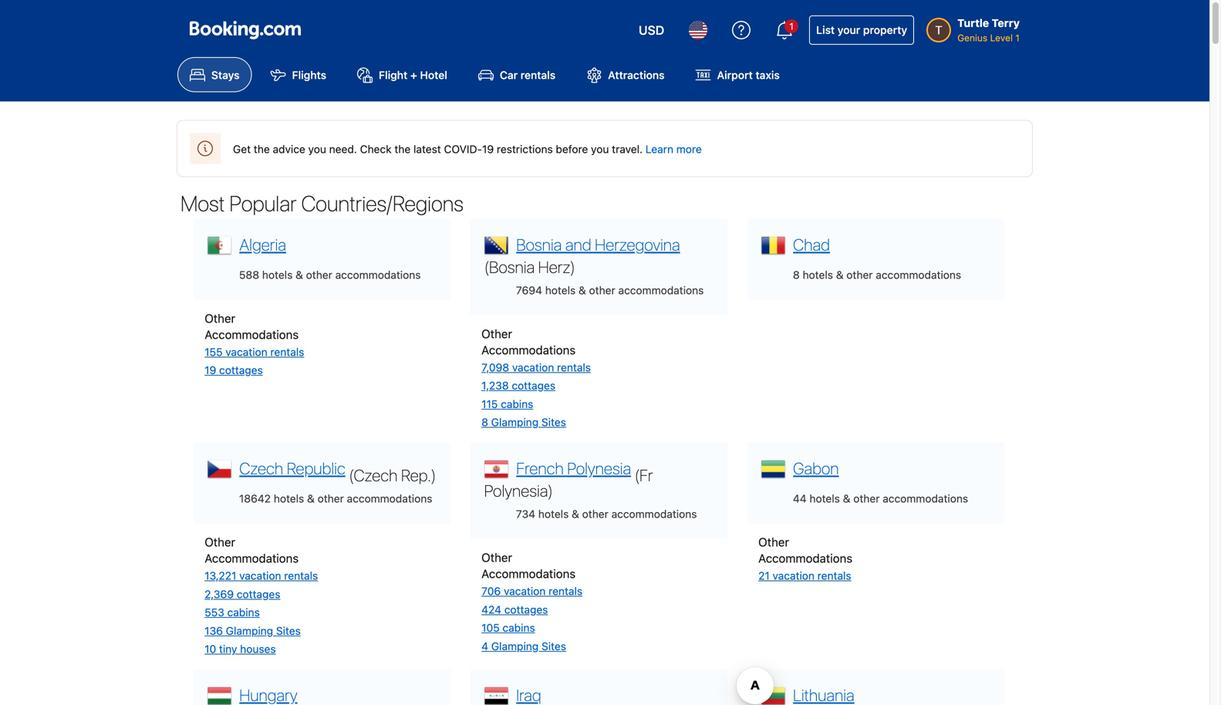 Task type: locate. For each thing, give the bounding box(es) containing it.
other up 155
[[205, 311, 235, 325]]

your
[[838, 24, 861, 36]]

1 vertical spatial 8
[[482, 416, 489, 429]]

iraq
[[517, 686, 542, 705]]

hotels down chad
[[803, 268, 834, 281]]

iraq link
[[513, 684, 542, 705]]

0 vertical spatial 1
[[790, 21, 794, 32]]

flight + hotel link
[[345, 57, 460, 92]]

rentals inside other accommodations 7,098 vacation rentals 1,238 cottages 115 cabins 8 glamping sites
[[557, 361, 591, 374]]

bosnia
[[517, 235, 562, 254]]

rentals
[[521, 69, 556, 81], [271, 346, 304, 358], [557, 361, 591, 374], [284, 570, 318, 582], [818, 570, 852, 582], [549, 585, 583, 598]]

other up "706" on the left of the page
[[482, 551, 513, 565]]

accommodations up 21 vacation rentals link on the right
[[759, 551, 853, 565]]

other accommodations 13,221 vacation rentals 2,369 cottages 553 cabins 136 glamping sites 10 tiny houses
[[205, 535, 318, 656]]

(bosnia
[[484, 257, 535, 277]]

vacation up 19 cottages 'link'
[[226, 346, 268, 358]]

8 down 115
[[482, 416, 489, 429]]

other up 21
[[759, 535, 790, 549]]

hotel
[[420, 69, 448, 81]]

algeria link
[[236, 233, 286, 254]]

1 right "level"
[[1016, 32, 1020, 43]]

1 horizontal spatial you
[[591, 143, 609, 155]]

1 horizontal spatial the
[[395, 143, 411, 155]]

2 vertical spatial cabins
[[503, 622, 535, 635]]

424 cottages link
[[482, 603, 548, 616]]

other for gabon
[[854, 492, 880, 505]]

the right 'get'
[[254, 143, 270, 155]]

glamping for bosnia and herzegovina (bosnia herz)
[[491, 416, 539, 429]]

other up 13,221
[[205, 535, 235, 549]]

19
[[482, 143, 494, 155], [205, 364, 216, 377]]

accommodations up 7,098 vacation rentals link
[[482, 343, 576, 357]]

hotels for gabon
[[810, 492, 840, 505]]

4 glamping sites link
[[482, 640, 566, 653]]

155 vacation rentals link
[[205, 346, 304, 358]]

0 horizontal spatial you
[[308, 143, 326, 155]]

car rentals link
[[466, 57, 568, 92]]

19 cottages link
[[205, 364, 263, 377]]

vacation inside other accommodations 155 vacation rentals 19 cottages
[[226, 346, 268, 358]]

8 down chad
[[793, 268, 800, 281]]

2 you from the left
[[591, 143, 609, 155]]

cabins down 2,369 cottages link
[[227, 606, 260, 619]]

accommodations
[[335, 268, 421, 281], [876, 268, 962, 281], [619, 284, 704, 297], [347, 492, 433, 505], [883, 492, 969, 505], [612, 508, 697, 521]]

accommodations inside other accommodations 706 vacation rentals 424 cottages 105 cabins 4 glamping sites
[[482, 567, 576, 581]]

sites up french
[[542, 416, 566, 429]]

sites inside other accommodations 7,098 vacation rentals 1,238 cottages 115 cabins 8 glamping sites
[[542, 416, 566, 429]]

other for algeria
[[205, 311, 235, 325]]

vacation inside other accommodations 706 vacation rentals 424 cottages 105 cabins 4 glamping sites
[[504, 585, 546, 598]]

& for algeria
[[296, 268, 303, 281]]

covid-
[[444, 143, 482, 155]]

1 vertical spatial 19
[[205, 364, 216, 377]]

cabins inside the other accommodations 13,221 vacation rentals 2,369 cottages 553 cabins 136 glamping sites 10 tiny houses
[[227, 606, 260, 619]]

19 left restrictions
[[482, 143, 494, 155]]

1 vertical spatial 1
[[1016, 32, 1020, 43]]

you
[[308, 143, 326, 155], [591, 143, 609, 155]]

other
[[205, 311, 235, 325], [482, 327, 513, 341], [205, 535, 235, 549], [759, 535, 790, 549], [482, 551, 513, 565]]

0 vertical spatial sites
[[542, 416, 566, 429]]

1 inside button
[[790, 21, 794, 32]]

get
[[233, 143, 251, 155]]

sites down 2,369 cottages link
[[276, 625, 301, 637]]

list your property link
[[810, 15, 915, 45]]

accommodations up 706 vacation rentals link
[[482, 567, 576, 581]]

glamping down 105 cabins link
[[492, 640, 539, 653]]

hotels for bosnia and herzegovina
[[546, 284, 576, 297]]

flight + hotel
[[379, 69, 448, 81]]

most popular countries/regions
[[181, 190, 464, 216]]

rentals up the 8 glamping sites link
[[557, 361, 591, 374]]

vacation up 2,369 cottages link
[[239, 570, 281, 582]]

rentals right 155
[[271, 346, 304, 358]]

usd
[[639, 23, 665, 37]]

21 vacation rentals link
[[759, 570, 852, 582]]

accommodations up "13,221 vacation rentals" link
[[205, 551, 299, 565]]

other inside other accommodations 155 vacation rentals 19 cottages
[[205, 311, 235, 325]]

8
[[793, 268, 800, 281], [482, 416, 489, 429]]

car rentals
[[500, 69, 556, 81]]

sites down 424 cottages link
[[542, 640, 566, 653]]

cottages
[[219, 364, 263, 377], [512, 379, 556, 392], [237, 588, 281, 601], [505, 603, 548, 616]]

glamping for czech republic (czech rep.)
[[226, 625, 273, 637]]

vacation right 21
[[773, 570, 815, 582]]

0 vertical spatial glamping
[[491, 416, 539, 429]]

glamping inside other accommodations 706 vacation rentals 424 cottages 105 cabins 4 glamping sites
[[492, 640, 539, 653]]

& for czech republic
[[307, 492, 315, 505]]

accommodations for algeria
[[205, 327, 299, 341]]

glamping up houses
[[226, 625, 273, 637]]

glamping inside the other accommodations 13,221 vacation rentals 2,369 cottages 553 cabins 136 glamping sites 10 tiny houses
[[226, 625, 273, 637]]

2 the from the left
[[395, 143, 411, 155]]

rentals for algeria
[[271, 346, 304, 358]]

algeria
[[239, 235, 286, 254]]

7694
[[516, 284, 543, 297]]

usd button
[[630, 12, 674, 49]]

vacation inside other accommodations 7,098 vacation rentals 1,238 cottages 115 cabins 8 glamping sites
[[512, 361, 554, 374]]

hotels
[[262, 268, 293, 281], [803, 268, 834, 281], [546, 284, 576, 297], [274, 492, 304, 505], [810, 492, 840, 505], [539, 508, 569, 521]]

hotels right 44
[[810, 492, 840, 505]]

0 vertical spatial 8
[[793, 268, 800, 281]]

1 horizontal spatial 19
[[482, 143, 494, 155]]

you left travel.
[[591, 143, 609, 155]]

1 left list
[[790, 21, 794, 32]]

glamping inside other accommodations 7,098 vacation rentals 1,238 cottages 115 cabins 8 glamping sites
[[491, 416, 539, 429]]

rentals inside other accommodations 706 vacation rentals 424 cottages 105 cabins 4 glamping sites
[[549, 585, 583, 598]]

vacation up 424 cottages link
[[504, 585, 546, 598]]

rentals up the 4 glamping sites link
[[549, 585, 583, 598]]

turtle
[[958, 17, 990, 29]]

cottages down 7,098 vacation rentals link
[[512, 379, 556, 392]]

other inside the other accommodations 13,221 vacation rentals 2,369 cottages 553 cabins 136 glamping sites 10 tiny houses
[[205, 535, 235, 549]]

other inside other accommodations 7,098 vacation rentals 1,238 cottages 115 cabins 8 glamping sites
[[482, 327, 513, 341]]

2 vertical spatial sites
[[542, 640, 566, 653]]

herz)
[[539, 257, 576, 277]]

cabins down 1,238 cottages link
[[501, 398, 534, 411]]

706 vacation rentals link
[[482, 585, 583, 598]]

accommodations for algeria
[[335, 268, 421, 281]]

0 horizontal spatial 8
[[482, 416, 489, 429]]

rep.)
[[401, 466, 436, 485]]

cottages inside other accommodations 155 vacation rentals 19 cottages
[[219, 364, 263, 377]]

accommodations for bosnia and herzegovina
[[619, 284, 704, 297]]

1
[[790, 21, 794, 32], [1016, 32, 1020, 43]]

cottages inside the other accommodations 13,221 vacation rentals 2,369 cottages 553 cabins 136 glamping sites 10 tiny houses
[[237, 588, 281, 601]]

the
[[254, 143, 270, 155], [395, 143, 411, 155]]

hotels for chad
[[803, 268, 834, 281]]

0 vertical spatial 19
[[482, 143, 494, 155]]

other inside other accommodations 706 vacation rentals 424 cottages 105 cabins 4 glamping sites
[[482, 551, 513, 565]]

need.
[[329, 143, 357, 155]]

1 horizontal spatial 1
[[1016, 32, 1020, 43]]

19 down 155
[[205, 364, 216, 377]]

and
[[566, 235, 592, 254]]

the left latest
[[395, 143, 411, 155]]

hotels right "734" at left bottom
[[539, 508, 569, 521]]

hotels right 588 on the top left
[[262, 268, 293, 281]]

vacation up 1,238 cottages link
[[512, 361, 554, 374]]

rentals inside other accommodations 21 vacation rentals
[[818, 570, 852, 582]]

0 vertical spatial cabins
[[501, 398, 534, 411]]

glamping
[[491, 416, 539, 429], [226, 625, 273, 637], [492, 640, 539, 653]]

(fr
[[635, 466, 653, 485]]

10 tiny houses link
[[205, 643, 276, 656]]

latest
[[414, 143, 441, 155]]

hungary
[[239, 686, 298, 705]]

car
[[500, 69, 518, 81]]

czech republic (czech rep.)
[[239, 459, 436, 485]]

rentals inside the other accommodations 13,221 vacation rentals 2,369 cottages 553 cabins 136 glamping sites 10 tiny houses
[[284, 570, 318, 582]]

1 vertical spatial sites
[[276, 625, 301, 637]]

other for bosnia and herzegovina
[[589, 284, 616, 297]]

accommodations for czech republic
[[205, 551, 299, 565]]

vacation inside other accommodations 21 vacation rentals
[[773, 570, 815, 582]]

cottages down the 155 vacation rentals link
[[219, 364, 263, 377]]

cabins for bosnia and herzegovina (bosnia herz)
[[501, 398, 534, 411]]

accommodations for czech republic
[[347, 492, 433, 505]]

accommodations inside other accommodations 155 vacation rentals 19 cottages
[[205, 327, 299, 341]]

rentals inside other accommodations 155 vacation rentals 19 cottages
[[271, 346, 304, 358]]

vacation inside the other accommodations 13,221 vacation rentals 2,369 cottages 553 cabins 136 glamping sites 10 tiny houses
[[239, 570, 281, 582]]

115
[[482, 398, 498, 411]]

cottages for french polynesia
[[505, 603, 548, 616]]

0 horizontal spatial 19
[[205, 364, 216, 377]]

lithuania link
[[790, 684, 855, 705]]

you left need.
[[308, 143, 326, 155]]

734 hotels & other accommodations
[[516, 508, 697, 521]]

1,238
[[482, 379, 509, 392]]

cottages inside other accommodations 7,098 vacation rentals 1,238 cottages 115 cabins 8 glamping sites
[[512, 379, 556, 392]]

588 hotels & other accommodations
[[239, 268, 421, 281]]

chad
[[794, 235, 831, 254]]

13,221 vacation rentals link
[[205, 570, 318, 582]]

1 the from the left
[[254, 143, 270, 155]]

8 hotels & other accommodations
[[793, 268, 962, 281]]

cottages down "13,221 vacation rentals" link
[[237, 588, 281, 601]]

0 horizontal spatial the
[[254, 143, 270, 155]]

get the advice you need. check the latest covid-19 restrictions before you travel. learn more
[[233, 143, 702, 155]]

other for bosnia and herzegovina
[[482, 327, 513, 341]]

cabins inside other accommodations 7,098 vacation rentals 1,238 cottages 115 cabins 8 glamping sites
[[501, 398, 534, 411]]

gabon
[[794, 459, 839, 478]]

cottages down 706 vacation rentals link
[[505, 603, 548, 616]]

czech republic link
[[236, 457, 346, 478]]

& for bosnia and herzegovina
[[579, 284, 586, 297]]

vacation
[[226, 346, 268, 358], [512, 361, 554, 374], [239, 570, 281, 582], [773, 570, 815, 582], [504, 585, 546, 598]]

accommodations
[[205, 327, 299, 341], [482, 343, 576, 357], [205, 551, 299, 565], [759, 551, 853, 565], [482, 567, 576, 581]]

accommodations inside other accommodations 7,098 vacation rentals 1,238 cottages 115 cabins 8 glamping sites
[[482, 343, 576, 357]]

rentals right 21
[[818, 570, 852, 582]]

0 horizontal spatial 1
[[790, 21, 794, 32]]

accommodations for chad
[[876, 268, 962, 281]]

vacation for gabon
[[773, 570, 815, 582]]

1 vertical spatial cabins
[[227, 606, 260, 619]]

other up "7,098"
[[482, 327, 513, 341]]

other inside other accommodations 21 vacation rentals
[[759, 535, 790, 549]]

republic
[[287, 459, 346, 478]]

&
[[296, 268, 303, 281], [836, 268, 844, 281], [579, 284, 586, 297], [307, 492, 315, 505], [843, 492, 851, 505], [572, 508, 580, 521]]

rentals up 136 glamping sites link
[[284, 570, 318, 582]]

bosnia and herzegovina (bosnia herz)
[[484, 235, 681, 277]]

1 vertical spatial glamping
[[226, 625, 273, 637]]

glamping down 115 cabins link
[[491, 416, 539, 429]]

accommodations inside the other accommodations 13,221 vacation rentals 2,369 cottages 553 cabins 136 glamping sites 10 tiny houses
[[205, 551, 299, 565]]

cottages inside other accommodations 706 vacation rentals 424 cottages 105 cabins 4 glamping sites
[[505, 603, 548, 616]]

+
[[411, 69, 417, 81]]

2 vertical spatial glamping
[[492, 640, 539, 653]]

1 inside turtle terry genius level 1
[[1016, 32, 1020, 43]]

hotels down the herz)
[[546, 284, 576, 297]]

sites inside the other accommodations 13,221 vacation rentals 2,369 cottages 553 cabins 136 glamping sites 10 tiny houses
[[276, 625, 301, 637]]

accommodations for gabon
[[759, 551, 853, 565]]

19 inside other accommodations 155 vacation rentals 19 cottages
[[205, 364, 216, 377]]

other for czech republic
[[318, 492, 344, 505]]

hotels down czech republic link
[[274, 492, 304, 505]]

accommodations up the 155 vacation rentals link
[[205, 327, 299, 341]]

more
[[677, 143, 702, 155]]

cabins down 424 cottages link
[[503, 622, 535, 635]]

czech
[[239, 459, 283, 478]]



Task type: describe. For each thing, give the bounding box(es) containing it.
turtle terry genius level 1
[[958, 17, 1020, 43]]

other for czech republic
[[205, 535, 235, 549]]

18642 hotels & other accommodations
[[239, 492, 433, 505]]

734
[[516, 508, 536, 521]]

other for gabon
[[759, 535, 790, 549]]

other accommodations 21 vacation rentals
[[759, 535, 853, 582]]

other accommodations 706 vacation rentals 424 cottages 105 cabins 4 glamping sites
[[482, 551, 583, 653]]

attractions
[[608, 69, 665, 81]]

& for chad
[[836, 268, 844, 281]]

rentals for bosnia and herzegovina
[[557, 361, 591, 374]]

& for french polynesia
[[572, 508, 580, 521]]

herzegovina
[[595, 235, 681, 254]]

other accommodations 155 vacation rentals 19 cottages
[[205, 311, 304, 377]]

588
[[239, 268, 259, 281]]

155
[[205, 346, 223, 358]]

most popular countries/regions main content
[[177, 190, 1033, 705]]

1,238 cottages link
[[482, 379, 556, 392]]

553
[[205, 606, 224, 619]]

1 horizontal spatial 8
[[793, 268, 800, 281]]

check
[[360, 143, 392, 155]]

genius
[[958, 32, 988, 43]]

chad link
[[790, 233, 831, 254]]

list
[[817, 24, 835, 36]]

10
[[205, 643, 216, 656]]

(fr polynesia)
[[484, 466, 653, 501]]

hotels for czech republic
[[274, 492, 304, 505]]

houses
[[240, 643, 276, 656]]

hotels for french polynesia
[[539, 508, 569, 521]]

& for gabon
[[843, 492, 851, 505]]

airport
[[717, 69, 753, 81]]

vacation for bosnia and herzegovina
[[512, 361, 554, 374]]

sites inside other accommodations 706 vacation rentals 424 cottages 105 cabins 4 glamping sites
[[542, 640, 566, 653]]

taxis
[[756, 69, 780, 81]]

7,098 vacation rentals link
[[482, 361, 591, 374]]

rentals for czech republic
[[284, 570, 318, 582]]

bosnia and herzegovina link
[[513, 233, 681, 254]]

2,369 cottages link
[[205, 588, 281, 601]]

flights link
[[258, 57, 339, 92]]

travel.
[[612, 143, 643, 155]]

property
[[864, 24, 908, 36]]

accommodations for bosnia and herzegovina
[[482, 343, 576, 357]]

other accommodations 7,098 vacation rentals 1,238 cottages 115 cabins 8 glamping sites
[[482, 327, 591, 429]]

restrictions
[[497, 143, 553, 155]]

hotels for algeria
[[262, 268, 293, 281]]

attractions link
[[574, 57, 677, 92]]

polynesia)
[[484, 481, 553, 501]]

terry
[[992, 17, 1020, 29]]

44
[[793, 492, 807, 505]]

gabon link
[[790, 457, 839, 478]]

other for french polynesia
[[482, 551, 513, 565]]

french polynesia link
[[513, 457, 631, 478]]

115 cabins link
[[482, 398, 534, 411]]

learn more link
[[646, 143, 702, 155]]

rentals for gabon
[[818, 570, 852, 582]]

424
[[482, 603, 502, 616]]

44 hotels & other accommodations
[[793, 492, 969, 505]]

accommodations for gabon
[[883, 492, 969, 505]]

accommodations for french polynesia
[[482, 567, 576, 581]]

1 button
[[767, 12, 804, 49]]

other for chad
[[847, 268, 873, 281]]

cottages for algeria
[[219, 364, 263, 377]]

airport taxis
[[717, 69, 780, 81]]

7694 hotels & other accommodations
[[516, 284, 704, 297]]

21
[[759, 570, 770, 582]]

cottages for czech republic
[[237, 588, 281, 601]]

vacation for french polynesia
[[504, 585, 546, 598]]

1 you from the left
[[308, 143, 326, 155]]

(czech
[[349, 466, 398, 485]]

vacation for algeria
[[226, 346, 268, 358]]

sites for czech republic (czech rep.)
[[276, 625, 301, 637]]

105
[[482, 622, 500, 635]]

rentals for french polynesia
[[549, 585, 583, 598]]

8 glamping sites link
[[482, 416, 566, 429]]

other for algeria
[[306, 268, 333, 281]]

136
[[205, 625, 223, 637]]

553 cabins link
[[205, 606, 260, 619]]

stays
[[211, 69, 240, 81]]

advice
[[273, 143, 306, 155]]

rentals right car
[[521, 69, 556, 81]]

list your property
[[817, 24, 908, 36]]

tiny
[[219, 643, 237, 656]]

cabins inside other accommodations 706 vacation rentals 424 cottages 105 cabins 4 glamping sites
[[503, 622, 535, 635]]

vacation for czech republic
[[239, 570, 281, 582]]

booking.com online hotel reservations image
[[190, 21, 301, 39]]

7,098
[[482, 361, 510, 374]]

136 glamping sites link
[[205, 625, 301, 637]]

flights
[[292, 69, 327, 81]]

level
[[991, 32, 1013, 43]]

accommodations for french polynesia
[[612, 508, 697, 521]]

polynesia
[[568, 459, 631, 478]]

706
[[482, 585, 501, 598]]

8 inside other accommodations 7,098 vacation rentals 1,238 cottages 115 cabins 8 glamping sites
[[482, 416, 489, 429]]

cottages for bosnia and herzegovina
[[512, 379, 556, 392]]

before
[[556, 143, 588, 155]]

other for french polynesia
[[583, 508, 609, 521]]

airport taxis link
[[684, 57, 793, 92]]

french
[[517, 459, 564, 478]]

french polynesia
[[517, 459, 631, 478]]

cabins for czech republic (czech rep.)
[[227, 606, 260, 619]]

popular
[[230, 190, 297, 216]]

most
[[181, 190, 225, 216]]

countries/regions
[[302, 190, 464, 216]]

sites for bosnia and herzegovina (bosnia herz)
[[542, 416, 566, 429]]

lithuania
[[794, 686, 855, 705]]



Task type: vqa. For each thing, say whether or not it's contained in the screenshot.
the Countries/Regions
yes



